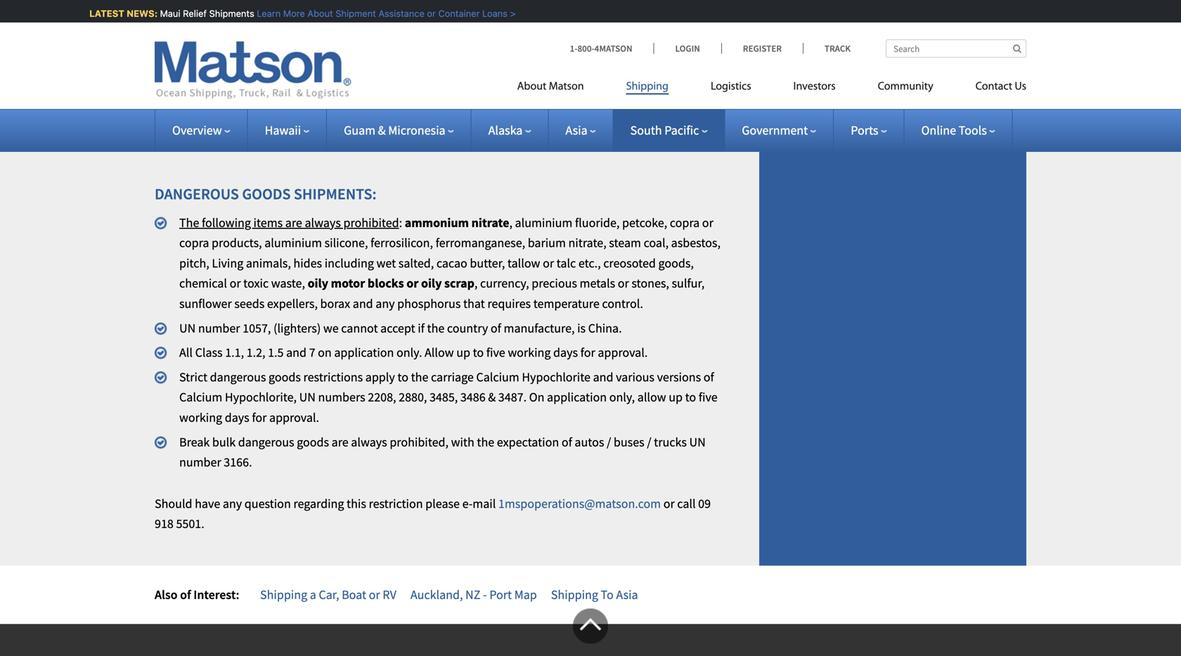 Task type: locate. For each thing, give the bounding box(es) containing it.
silicone,
[[325, 235, 368, 251]]

dangerous inside break bulk dangerous goods are always prohibited, with the expectation of autos / buses / trucks un number 3166.
[[238, 434, 294, 450]]

0 horizontal spatial approval.
[[269, 410, 319, 426]]

animals,
[[246, 255, 291, 271]]

dangerous up the 3166.
[[238, 434, 294, 450]]

0 vertical spatial un
[[179, 320, 196, 336]]

oily down hides
[[308, 276, 329, 291]]

5501.
[[176, 516, 205, 532]]

of left autos
[[562, 434, 573, 450]]

are
[[285, 215, 302, 231], [332, 434, 349, 450]]

about right more
[[304, 8, 330, 19]]

, up ferromanganese,
[[510, 215, 513, 231]]

aluminium up barium
[[515, 215, 573, 231]]

sulfur,
[[672, 276, 705, 291]]

Search search field
[[886, 39, 1027, 58]]

0 vertical spatial dangerous
[[210, 369, 266, 385]]

un up the all
[[179, 320, 196, 336]]

and down the for on the top left of the page
[[155, 118, 175, 134]]

0 vertical spatial asia
[[566, 122, 588, 138]]

sunflower
[[179, 296, 232, 312]]

to down matson
[[556, 98, 567, 114]]

dangerous
[[155, 184, 239, 204]]

1 horizontal spatial working
[[508, 345, 551, 361]]

hypochlorite,
[[225, 390, 297, 405]]

& right "3486"
[[488, 390, 496, 405]]

footer
[[0, 609, 1182, 656]]

please inside for auckland receiving, please send copies of the fumigation certificate(s) to 1mspshipping@matson.com and tally@wil.stevedores.co.nz
[[289, 98, 323, 114]]

strict
[[179, 369, 208, 385]]

apply
[[366, 369, 395, 385]]

/
[[607, 434, 612, 450], [647, 434, 652, 450]]

0 vertical spatial days
[[554, 345, 578, 361]]

five down country
[[487, 345, 506, 361]]

copra up asbestos,
[[670, 215, 700, 231]]

for down is
[[581, 345, 596, 361]]

days inside strict dangerous goods restrictions apply to the carriage calcium hypochlorite and various versions of calcium hypochlorite, un numbers 2208, 2880, 3485, 3486 & 3487. on application only, allow up to five working days for approval.
[[225, 410, 250, 426]]

e-
[[463, 496, 473, 512]]

0 horizontal spatial always
[[305, 215, 341, 231]]

1 horizontal spatial five
[[699, 390, 718, 405]]

copies
[[354, 98, 388, 114]]

certificate(s)
[[179, 37, 261, 52]]

ports
[[851, 122, 879, 138]]

number down break at left
[[179, 455, 221, 470]]

goods inside break bulk dangerous goods are always prohibited, with the expectation of autos / buses / trucks un number 3166.
[[297, 434, 329, 450]]

0 horizontal spatial ,
[[475, 276, 478, 291]]

of up guam & micronesia
[[391, 98, 401, 114]]

un inside strict dangerous goods restrictions apply to the carriage calcium hypochlorite and various versions of calcium hypochlorite, un numbers 2208, 2880, 3485, 3486 & 3487. on application only, allow up to five working days for approval.
[[299, 390, 316, 405]]

section
[[742, 0, 1045, 566]]

1 vertical spatial dangerous
[[238, 434, 294, 450]]

for down hypochlorite,
[[252, 410, 267, 426]]

0 vertical spatial goods
[[269, 369, 301, 385]]

shipping left to
[[551, 587, 599, 603]]

0 vertical spatial any
[[376, 296, 395, 312]]

1 horizontal spatial application
[[547, 390, 607, 405]]

map
[[515, 587, 537, 603]]

application down hypochlorite
[[547, 390, 607, 405]]

0 horizontal spatial for
[[252, 410, 267, 426]]

1 vertical spatial days
[[225, 410, 250, 426]]

that
[[464, 296, 485, 312]]

to inside for auckland receiving, please send copies of the fumigation certificate(s) to 1mspshipping@matson.com and tally@wil.stevedores.co.nz
[[556, 98, 567, 114]]

five
[[487, 345, 506, 361], [699, 390, 718, 405]]

0 horizontal spatial please
[[289, 98, 323, 114]]

creosoted
[[604, 255, 656, 271]]

working
[[508, 345, 551, 361], [179, 410, 222, 426]]

goods down the 1.5
[[269, 369, 301, 385]]

tallow
[[508, 255, 541, 271]]

guam & micronesia
[[344, 122, 446, 138]]

un for bulk
[[690, 434, 706, 450]]

contact us
[[976, 81, 1027, 93]]

1 vertical spatial working
[[179, 410, 222, 426]]

1 vertical spatial asia
[[617, 587, 639, 603]]

relevant
[[496, 37, 551, 52]]

days up hypochlorite
[[554, 345, 578, 361]]

or up control.
[[618, 276, 630, 291]]

mail
[[473, 496, 496, 512]]

1 vertical spatial about
[[518, 81, 547, 93]]

0 horizontal spatial /
[[607, 434, 612, 450]]

copra
[[670, 215, 700, 231], [179, 235, 209, 251]]

for
[[581, 345, 596, 361], [252, 410, 267, 426]]

latest news: maui relief shipments learn more about shipment assistance or container loans >
[[86, 8, 512, 19]]

1 horizontal spatial ,
[[510, 215, 513, 231]]

scrap
[[445, 276, 475, 291]]

1.1,
[[225, 345, 244, 361]]

pitch,
[[179, 255, 209, 271]]

0 horizontal spatial about
[[304, 8, 330, 19]]

of inside strict dangerous goods restrictions apply to the carriage calcium hypochlorite and various versions of calcium hypochlorite, un numbers 2208, 2880, 3485, 3486 & 3487. on application only, allow up to five working days for approval.
[[704, 369, 715, 385]]

barium
[[528, 235, 566, 251]]

the inside break bulk dangerous goods are always prohibited, with the expectation of autos / buses / trucks un number 3166.
[[477, 434, 495, 450]]

should
[[155, 496, 192, 512]]

0 vertical spatial for
[[581, 345, 596, 361]]

the right with
[[477, 434, 495, 450]]

please
[[289, 98, 323, 114], [426, 496, 460, 512]]

0 horizontal spatial to
[[369, 16, 384, 32]]

2 vertical spatial un
[[690, 434, 706, 450]]

1 vertical spatial five
[[699, 390, 718, 405]]

and up only,
[[594, 369, 614, 385]]

shipments
[[204, 16, 266, 32]]

the right with
[[472, 37, 494, 52]]

0 horizontal spatial working
[[179, 410, 222, 426]]

or up asbestos,
[[703, 215, 714, 231]]

and inside for auckland receiving, please send copies of the fumigation certificate(s) to 1mspshipping@matson.com and tally@wil.stevedores.co.nz
[[155, 118, 175, 134]]

1mspoperations@matson.com link
[[499, 496, 661, 512]]

any down blocks
[[376, 296, 395, 312]]

1 vertical spatial aluminium
[[265, 235, 322, 251]]

working up break at left
[[179, 410, 222, 426]]

asia right to
[[617, 587, 639, 603]]

and inside strict dangerous goods restrictions apply to the carriage calcium hypochlorite and various versions of calcium hypochlorite, un numbers 2208, 2880, 3485, 3486 & 3487. on application only, allow up to five working days for approval.
[[594, 369, 614, 385]]

seeds
[[235, 296, 265, 312]]

expectation
[[497, 434, 559, 450]]

shipping for shipping a car, boat or rv
[[260, 587, 308, 603]]

1 horizontal spatial about
[[518, 81, 547, 93]]

0 horizontal spatial any
[[223, 496, 242, 512]]

please up hawaii link
[[289, 98, 323, 114]]

1 vertical spatial number
[[179, 455, 221, 470]]

manufacture,
[[504, 320, 575, 336]]

online tools
[[922, 122, 988, 138]]

the inside strict dangerous goods restrictions apply to the carriage calcium hypochlorite and various versions of calcium hypochlorite, un numbers 2208, 2880, 3485, 3486 & 3487. on application only, allow up to five working days for approval.
[[411, 369, 429, 385]]

0 horizontal spatial oily
[[308, 276, 329, 291]]

0 vertical spatial are
[[285, 215, 302, 231]]

1 horizontal spatial always
[[351, 434, 387, 450]]

goods down numbers
[[297, 434, 329, 450]]

auckland
[[175, 98, 233, 114]]

0 horizontal spatial shipping
[[260, 587, 308, 603]]

about up certificate(s)
[[518, 81, 547, 93]]

approval. inside strict dangerous goods restrictions apply to the carriage calcium hypochlorite and various versions of calcium hypochlorite, un numbers 2208, 2880, 3485, 3486 & 3487. on application only, allow up to five working days for approval.
[[269, 410, 319, 426]]

0 vertical spatial five
[[487, 345, 506, 361]]

1 horizontal spatial copra
[[670, 215, 700, 231]]

1 vertical spatial un
[[299, 390, 316, 405]]

1 horizontal spatial un
[[299, 390, 316, 405]]

to up with
[[440, 16, 455, 32]]

1 horizontal spatial please
[[426, 496, 460, 512]]

or inside the , currency, precious metals or stones, sulfur, sunflower seeds expellers, borax and any phosphorus that requires temperature control.
[[618, 276, 630, 291]]

dangerous down 1.1,
[[210, 369, 266, 385]]

any right have
[[223, 496, 242, 512]]

0 horizontal spatial &
[[378, 122, 386, 138]]

working down manufacture,
[[508, 345, 551, 361]]

five inside strict dangerous goods restrictions apply to the carriage calcium hypochlorite and various versions of calcium hypochlorite, un numbers 2208, 2880, 3485, 3486 & 3487. on application only, allow up to five working days for approval.
[[699, 390, 718, 405]]

, up that
[[475, 276, 478, 291]]

number up class
[[198, 320, 240, 336]]

0 vertical spatial please
[[289, 98, 323, 114]]

of inside for auckland receiving, please send copies of the fumigation certificate(s) to 1mspshipping@matson.com and tally@wil.stevedores.co.nz
[[391, 98, 401, 114]]

auckland,
[[411, 587, 463, 603]]

calcium down strict
[[179, 390, 223, 405]]

un for dangerous
[[299, 390, 316, 405]]

approval. up various
[[598, 345, 648, 361]]

shipping inside shipping link
[[627, 81, 669, 93]]

0 horizontal spatial asia
[[566, 122, 588, 138]]

of right also
[[180, 587, 191, 603]]

2 horizontal spatial to
[[637, 37, 652, 52]]

all class 1.1, 1.2, 1.5 and 7 on application only. allow up to five working days for approval.
[[179, 345, 648, 361]]

shipping to asia link
[[551, 587, 639, 603]]

oily
[[308, 276, 329, 291], [421, 276, 442, 291]]

0 horizontal spatial up
[[457, 345, 471, 361]]

None search field
[[886, 39, 1027, 58]]

always up silicone,
[[305, 215, 341, 231]]

1 vertical spatial &
[[488, 390, 496, 405]]

1 vertical spatial approval.
[[269, 410, 319, 426]]

up down versions
[[669, 390, 683, 405]]

oily motor blocks or oily scrap
[[308, 276, 475, 291]]

1 vertical spatial application
[[547, 390, 607, 405]]

auckland, nz - port map link
[[411, 587, 537, 603]]

1 vertical spatial are
[[332, 434, 349, 450]]

calcium up 3487.
[[477, 369, 520, 385]]

the up 2880,
[[411, 369, 429, 385]]

/ right 'buses'
[[647, 434, 652, 450]]

to up 2880,
[[398, 369, 409, 385]]

ports link
[[851, 122, 888, 138]]

1 vertical spatial for
[[252, 410, 267, 426]]

for inside strict dangerous goods restrictions apply to the carriage calcium hypochlorite and various versions of calcium hypochlorite, un numbers 2208, 2880, 3485, 3486 & 3487. on application only, allow up to five working days for approval.
[[252, 410, 267, 426]]

1 vertical spatial always
[[351, 434, 387, 450]]

prior
[[334, 16, 367, 32]]

versions
[[658, 369, 702, 385]]

2880,
[[399, 390, 427, 405]]

0 vertical spatial application
[[334, 345, 394, 361]]

note
[[604, 37, 634, 52]]

0 vertical spatial working
[[508, 345, 551, 361]]

& right guam
[[378, 122, 386, 138]]

0 vertical spatial always
[[305, 215, 341, 231]]

1 vertical spatial up
[[669, 390, 683, 405]]

/ right autos
[[607, 434, 612, 450]]

send
[[326, 98, 352, 114]]

presented
[[314, 37, 378, 52]]

0 horizontal spatial un
[[179, 320, 196, 336]]

0 vertical spatial ,
[[510, 215, 513, 231]]

to down 'fumigation'
[[637, 37, 652, 52]]

1 horizontal spatial calcium
[[477, 369, 520, 385]]

currency,
[[481, 276, 530, 291]]

or inside the or call 09 918 5501.
[[664, 496, 675, 512]]

talc
[[557, 255, 576, 271]]

call
[[678, 496, 696, 512]]

of right versions
[[704, 369, 715, 385]]

2 horizontal spatial shipping
[[627, 81, 669, 93]]

or left call
[[664, 496, 675, 512]]

hides
[[294, 255, 322, 271]]

1-800-4matson
[[570, 43, 633, 54]]

1 vertical spatial ,
[[475, 276, 478, 291]]

0 horizontal spatial application
[[334, 345, 394, 361]]

un inside break bulk dangerous goods are always prohibited, with the expectation of autos / buses / trucks un number 3166.
[[690, 434, 706, 450]]

five down versions
[[699, 390, 718, 405]]

1 horizontal spatial shipping
[[551, 587, 599, 603]]

up inside strict dangerous goods restrictions apply to the carriage calcium hypochlorite and various versions of calcium hypochlorite, un numbers 2208, 2880, 3485, 3486 & 3487. on application only, allow up to five working days for approval.
[[669, 390, 683, 405]]

0 vertical spatial &
[[378, 122, 386, 138]]

1 vertical spatial copra
[[179, 235, 209, 251]]

approval. down hypochlorite,
[[269, 410, 319, 426]]

up right "allow"
[[457, 345, 471, 361]]

to right prior
[[369, 16, 384, 32]]

0 vertical spatial approval.
[[598, 345, 648, 361]]

asia
[[566, 122, 588, 138], [617, 587, 639, 603]]

this
[[347, 496, 366, 512]]

more
[[280, 8, 301, 19]]

oily up phosphorus
[[421, 276, 442, 291]]

south pacific
[[631, 122, 700, 138]]

un down restrictions
[[299, 390, 316, 405]]

numbers
[[318, 390, 366, 405]]

motor
[[331, 276, 365, 291]]

backtop image
[[573, 609, 609, 644]]

following
[[202, 215, 251, 231]]

>
[[507, 8, 512, 19]]

0 vertical spatial aluminium
[[515, 215, 573, 231]]

working inside strict dangerous goods restrictions apply to the carriage calcium hypochlorite and various versions of calcium hypochlorite, un numbers 2208, 2880, 3485, 3486 & 3487. on application only, allow up to five working days for approval.
[[179, 410, 222, 426]]

and up cannot
[[353, 296, 373, 312]]

0 horizontal spatial days
[[225, 410, 250, 426]]

1 horizontal spatial are
[[332, 434, 349, 450]]

0 vertical spatial about
[[304, 8, 330, 19]]

1 vertical spatial any
[[223, 496, 242, 512]]

1 horizontal spatial any
[[376, 296, 395, 312]]

the up micronesia
[[404, 98, 421, 114]]

loans
[[479, 8, 504, 19]]

the up with
[[457, 16, 479, 32]]

carriage
[[431, 369, 474, 385]]

shipping up 1mspshipping@matson.com
[[627, 81, 669, 93]]

or left rv
[[369, 587, 380, 603]]

asia down the about matson link
[[566, 122, 588, 138]]

, inside , aluminium fluoride, petcoke, copra or copra products, aluminium silicone, ferrosilicon, ferromanganese, barium nitrate, steam coal, asbestos, pitch, living animals, hides including wet salted, cacao butter, tallow or talc etc., creosoted goods, chemical or toxic waste,
[[510, 215, 513, 231]]

are inside break bulk dangerous goods are always prohibited, with the expectation of autos / buses / trucks un number 3166.
[[332, 434, 349, 450]]

regarding
[[294, 496, 344, 512]]

copra up the 'pitch,'
[[179, 235, 209, 251]]

2 horizontal spatial un
[[690, 434, 706, 450]]

shipping left a
[[260, 587, 308, 603]]

0 vertical spatial calcium
[[477, 369, 520, 385]]

calcium
[[477, 369, 520, 385], [179, 390, 223, 405]]

to
[[556, 98, 567, 114], [473, 345, 484, 361], [398, 369, 409, 385], [686, 390, 697, 405]]

are right items
[[285, 215, 302, 231]]

prohibited
[[344, 215, 399, 231]]

please left e-
[[426, 496, 460, 512]]

1 horizontal spatial &
[[488, 390, 496, 405]]

days up bulk
[[225, 410, 250, 426]]

aluminium up hides
[[265, 235, 322, 251]]

1 horizontal spatial /
[[647, 434, 652, 450]]

1 horizontal spatial days
[[554, 345, 578, 361]]

to down country
[[473, 345, 484, 361]]

are down numbers
[[332, 434, 349, 450]]

1 horizontal spatial up
[[669, 390, 683, 405]]

application down cannot
[[334, 345, 394, 361]]

login
[[676, 43, 701, 54]]

1 horizontal spatial oily
[[421, 276, 442, 291]]

have
[[195, 496, 220, 512]]

always down 2208,
[[351, 434, 387, 450]]

0 horizontal spatial calcium
[[179, 390, 223, 405]]

un right "trucks"
[[690, 434, 706, 450]]

1 vertical spatial goods
[[297, 434, 329, 450]]

shipping for shipping to asia
[[551, 587, 599, 603]]

break
[[179, 434, 210, 450]]

, inside the , currency, precious metals or stones, sulfur, sunflower seeds expellers, borax and any phosphorus that requires temperature control.
[[475, 276, 478, 291]]

also of interest:
[[155, 587, 240, 603]]

ammonium
[[405, 215, 469, 231]]



Task type: vqa. For each thing, say whether or not it's contained in the screenshot.
COPY
yes



Task type: describe. For each thing, give the bounding box(es) containing it.
search image
[[1014, 44, 1022, 53]]

country
[[447, 320, 488, 336]]

government link
[[742, 122, 817, 138]]

matson
[[549, 81, 584, 93]]

7
[[309, 345, 316, 361]]

register link
[[722, 43, 803, 54]]

0 horizontal spatial are
[[285, 215, 302, 231]]

logistics link
[[690, 74, 773, 103]]

the down 'fumigation'
[[654, 37, 676, 52]]

1 oily from the left
[[308, 276, 329, 291]]

news:
[[123, 8, 154, 19]]

dangerous inside strict dangerous goods restrictions apply to the carriage calcium hypochlorite and various versions of calcium hypochlorite, un numbers 2208, 2880, 3485, 3486 & 3487. on application only, allow up to five working days for approval.
[[210, 369, 266, 385]]

break bulk dangerous goods are always prohibited, with the expectation of autos / buses / trucks un number 3166.
[[179, 434, 706, 470]]

guam & micronesia link
[[344, 122, 454, 138]]

0 horizontal spatial copra
[[179, 235, 209, 251]]

blue matson logo with ocean, shipping, truck, rail and logistics written beneath it. image
[[155, 42, 352, 99]]

shipping a car, boat or rv link
[[260, 587, 397, 603]]

precious
[[532, 276, 578, 291]]

alaska link
[[489, 122, 531, 138]]

blocks
[[368, 276, 404, 291]]

& inside strict dangerous goods restrictions apply to the carriage calcium hypochlorite and various versions of calcium hypochlorite, un numbers 2208, 2880, 3485, 3486 & 3487. on application only, allow up to five working days for approval.
[[488, 390, 496, 405]]

the right of
[[582, 16, 604, 32]]

buses
[[614, 434, 645, 450]]

number inside break bulk dangerous goods are always prohibited, with the expectation of autos / buses / trucks un number 3166.
[[179, 455, 221, 470]]

1 / from the left
[[607, 434, 612, 450]]

is
[[578, 320, 586, 336]]

trucks
[[654, 434, 687, 450]]

top menu navigation
[[518, 74, 1027, 103]]

hawaii
[[265, 122, 301, 138]]

asbestos,
[[672, 235, 721, 251]]

online tools link
[[922, 122, 996, 138]]

strict dangerous goods restrictions apply to the carriage calcium hypochlorite and various versions of calcium hypochlorite, un numbers 2208, 2880, 3485, 3486 & 3487. on application only, allow up to five working days for approval.
[[179, 369, 718, 426]]

online
[[922, 122, 957, 138]]

to
[[601, 587, 614, 603]]

or down salted,
[[407, 276, 419, 291]]

or left talc
[[543, 255, 554, 271]]

allow
[[638, 390, 667, 405]]

and inside the , currency, precious metals or stones, sulfur, sunflower seeds expellers, borax and any phosphorus that requires temperature control.
[[353, 296, 373, 312]]

asia link
[[566, 122, 596, 138]]

ferrosilicon,
[[371, 235, 433, 251]]

class
[[195, 345, 223, 361]]

1 vertical spatial please
[[426, 496, 460, 512]]

hypochlorite
[[522, 369, 591, 385]]

accept
[[381, 320, 416, 336]]

0 vertical spatial number
[[198, 320, 240, 336]]

1 vertical spatial calcium
[[179, 390, 223, 405]]

stevedore.
[[239, 57, 305, 73]]

, for currency,
[[475, 276, 478, 291]]

login link
[[654, 43, 722, 54]]

1 horizontal spatial to
[[440, 16, 455, 32]]

metals
[[580, 276, 616, 291]]

shipping to asia
[[551, 587, 639, 603]]

control.
[[603, 296, 644, 312]]

track link
[[803, 43, 851, 54]]

2 oily from the left
[[421, 276, 442, 291]]

with
[[451, 434, 475, 450]]

salted,
[[399, 255, 434, 271]]

to down versions
[[686, 390, 697, 405]]

requires
[[488, 296, 531, 312]]

always inside break bulk dangerous goods are always prohibited, with the expectation of autos / buses / trucks un number 3166.
[[351, 434, 387, 450]]

1-800-4matson link
[[570, 43, 654, 54]]

goods,
[[659, 255, 694, 271]]

0 vertical spatial copra
[[670, 215, 700, 231]]

overview link
[[172, 122, 231, 138]]

or call 09 918 5501.
[[155, 496, 711, 532]]

the inside for auckland receiving, please send copies of the fumigation certificate(s) to 1mspshipping@matson.com and tally@wil.stevedores.co.nz
[[404, 98, 421, 114]]

guam
[[344, 122, 376, 138]]

09
[[699, 496, 711, 512]]

1 horizontal spatial for
[[581, 345, 596, 361]]

carters
[[554, 37, 602, 52]]

dangerous goods shipments:
[[155, 184, 377, 204]]

together
[[380, 37, 438, 52]]

shipments:
[[294, 184, 377, 204]]

must
[[264, 37, 294, 52]]

, for aluminium
[[510, 215, 513, 231]]

be
[[297, 37, 311, 52]]

tools
[[959, 122, 988, 138]]

about inside the top menu navigation
[[518, 81, 547, 93]]

or left "container" at the left top of page
[[424, 8, 432, 19]]

latest
[[86, 8, 121, 19]]

0 horizontal spatial aluminium
[[265, 235, 322, 251]]

nitrate,
[[569, 235, 607, 251]]

government
[[742, 122, 809, 138]]

cacao
[[437, 255, 468, 271]]

various
[[616, 369, 655, 385]]

auckland, nz - port map
[[411, 587, 537, 603]]

0 horizontal spatial five
[[487, 345, 506, 361]]

3485,
[[430, 390, 458, 405]]

3487.
[[499, 390, 527, 405]]

learn
[[253, 8, 277, 19]]

2 / from the left
[[647, 434, 652, 450]]

application inside strict dangerous goods restrictions apply to the carriage calcium hypochlorite and various versions of calcium hypochlorite, un numbers 2208, 2880, 3485, 3486 & 3487. on application only, allow up to five working days for approval.
[[547, 390, 607, 405]]

for auckland receiving, please send copies of the fumigation certificate(s) to 1mspshipping@matson.com and tally@wil.stevedores.co.nz
[[155, 98, 721, 134]]

question
[[245, 496, 291, 512]]

and left 7 at the left bottom of the page
[[286, 345, 307, 361]]

:
[[399, 215, 403, 231]]

china.
[[589, 320, 622, 336]]

boat
[[342, 587, 367, 603]]

1 horizontal spatial approval.
[[598, 345, 648, 361]]

or left toxic
[[230, 276, 241, 291]]

phosphorus
[[398, 296, 461, 312]]

1 horizontal spatial asia
[[617, 587, 639, 603]]

investors
[[794, 81, 836, 93]]

community link
[[857, 74, 955, 103]]

stones,
[[632, 276, 670, 291]]

fumigated
[[269, 16, 331, 32]]

goods inside strict dangerous goods restrictions apply to the carriage calcium hypochlorite and various versions of calcium hypochlorite, un numbers 2208, 2880, 3485, 3486 & 3487. on application only, allow up to five working days for approval.
[[269, 369, 301, 385]]

of down requires
[[491, 320, 502, 336]]

for shipments fumigated prior to delivery to the wharf, a copy of the fumigation certificate(s) must be presented together with the relevant carters note to the receiving stevedore.
[[179, 16, 676, 73]]

nz
[[466, 587, 481, 603]]

the right the if
[[427, 320, 445, 336]]

918
[[155, 516, 174, 532]]

any inside the , currency, precious metals or stones, sulfur, sunflower seeds expellers, borax and any phosphorus that requires temperature control.
[[376, 296, 395, 312]]

of inside break bulk dangerous goods are always prohibited, with the expectation of autos / buses / trucks un number 3166.
[[562, 434, 573, 450]]

1057,
[[243, 320, 271, 336]]

including
[[325, 255, 374, 271]]

fluoride,
[[575, 215, 620, 231]]

allow
[[425, 345, 454, 361]]

with
[[441, 37, 469, 52]]

shipping for shipping
[[627, 81, 669, 93]]

1 horizontal spatial aluminium
[[515, 215, 573, 231]]

800-
[[578, 43, 595, 54]]

0 vertical spatial up
[[457, 345, 471, 361]]



